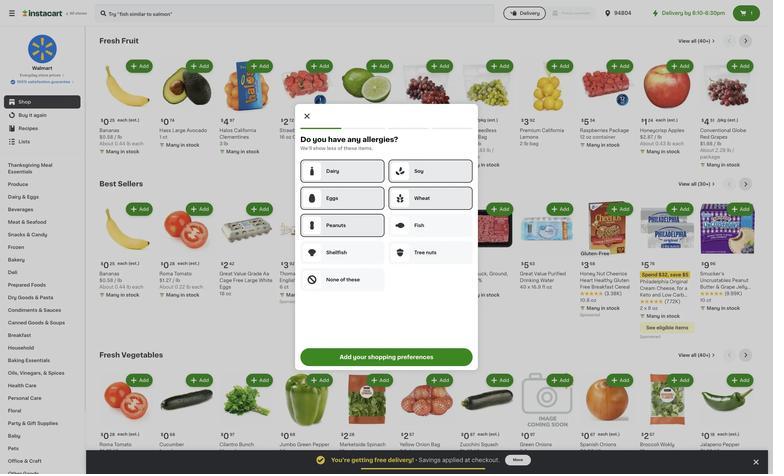 Task type: locate. For each thing, give the bounding box(es) containing it.
bananas for each (est.)
[[99, 272, 119, 276]]

$ inside $ 4 51
[[702, 119, 705, 123]]

2 grapes from the left
[[460, 135, 477, 140]]

2 $ 2 57 from the left
[[642, 433, 655, 441]]

roma down $ 0 28 each (est.)
[[160, 272, 173, 276]]

None search field
[[95, 4, 495, 23]]

1 $ 0 97 from the left
[[221, 433, 235, 441]]

3 view from the top
[[679, 353, 691, 358]]

2 $ 0 97 from the left
[[522, 433, 536, 441]]

$ 0 68
[[161, 433, 175, 441], [281, 433, 296, 441]]

12 down 'broccoli'
[[641, 450, 646, 454]]

meal
[[41, 163, 52, 168]]

1 vertical spatial roma
[[99, 443, 113, 448]]

1 (40+) from the top
[[698, 39, 711, 43]]

oz right "16"
[[286, 135, 292, 140]]

18 inside $ 22 18
[[415, 262, 419, 266]]

snacks & candy
[[8, 233, 47, 237]]

1 horizontal spatial 42
[[353, 128, 359, 133]]

25 for each (est.)
[[110, 262, 115, 266]]

•
[[416, 458, 418, 464]]

2 all from the top
[[692, 182, 697, 187]]

1 vertical spatial 72
[[470, 262, 475, 266]]

oz inside strawberries 16 oz container
[[286, 135, 292, 140]]

68 for honey nut cheerios heart healthy gluten free breakfast cereal
[[590, 262, 596, 266]]

honeycrisp apples $2.87 / lb about 0.43 lb each
[[641, 128, 685, 146]]

28 inside the $ 2 28
[[350, 433, 355, 437]]

10 inside marketside spinach 10 oz bag
[[340, 450, 345, 454]]

canned
[[8, 321, 27, 326]]

2 red from the left
[[701, 135, 710, 140]]

oz inside green onions 5.5 oz
[[529, 450, 535, 454]]

2 spend from the left
[[643, 273, 658, 277]]

oz down 'marketside'
[[346, 450, 352, 454]]

$ 0 68 up jumbo
[[281, 433, 296, 441]]

3 for honey nut cheerios heart healthy gluten free breakfast cereal
[[585, 262, 590, 270]]

$0.25 each (estimated) element for each (est.)
[[99, 259, 154, 271]]

1 horizontal spatial tomato
[[174, 272, 192, 276]]

5 left 63
[[524, 262, 530, 270]]

$1.27 down $ 0 28
[[99, 450, 111, 454]]

0 horizontal spatial $1.98
[[460, 142, 473, 146]]

roma inside roma tomato $1.27 / lb
[[99, 443, 113, 448]]

$1.24 each (estimated) element
[[641, 116, 696, 127]]

1 $0.25 each (estimated) element from the top
[[99, 116, 154, 127]]

1 vertical spatial fresh
[[350, 280, 363, 284]]

tomato inside roma tomato $1.27 / lb
[[114, 443, 132, 448]]

0 horizontal spatial original
[[301, 272, 319, 276]]

0 vertical spatial bananas
[[99, 128, 119, 133]]

$1.27 for roma tomato $1.27 / lb about 0.22 lb each
[[160, 278, 172, 283]]

5 for $ 5 63
[[524, 262, 530, 270]]

1 seedless from the left
[[430, 128, 451, 133]]

item carousel region
[[99, 34, 756, 173], [99, 178, 756, 344], [99, 349, 756, 475]]

2 view all (40+) from the top
[[679, 353, 711, 358]]

many
[[166, 143, 180, 148], [347, 143, 360, 148], [587, 143, 601, 148], [106, 150, 119, 154], [226, 150, 240, 154], [647, 150, 661, 154], [407, 156, 420, 161], [467, 163, 480, 168], [708, 163, 721, 168], [106, 293, 119, 298], [166, 293, 180, 298], [467, 293, 480, 298], [287, 293, 300, 298], [587, 306, 601, 311], [708, 306, 721, 311], [647, 314, 661, 319], [347, 458, 360, 462], [287, 458, 300, 462], [527, 458, 540, 462], [467, 464, 480, 469]]

1 $0.58 from the top
[[99, 135, 113, 140]]

1 vertical spatial all
[[692, 182, 697, 187]]

2 vertical spatial all
[[692, 353, 697, 358]]

/pkg inside the $4.81 per package (estimated) element
[[478, 119, 487, 122]]

pepper inside jalapeno pepper $1.32 / lb
[[724, 443, 740, 448]]

68 up jumbo
[[290, 433, 296, 437]]

$5 for 5
[[683, 273, 689, 277]]

0 horizontal spatial bag
[[431, 443, 441, 448]]

it
[[29, 113, 32, 118]]

dairy for dairy
[[327, 169, 340, 174]]

these down any
[[344, 146, 358, 151]]

0 horizontal spatial 28
[[110, 433, 115, 437]]

$0.18 each (estimated) element
[[701, 430, 756, 442]]

each (est.) for 4
[[118, 119, 140, 122]]

2 up 'broccoli'
[[645, 433, 650, 441]]

3 down "yellow"
[[400, 450, 403, 454]]

condiments & sauces
[[8, 308, 61, 313]]

$1.98 inside conventional globe red grapes $1.98 / lb about 2.28 lb / package
[[701, 142, 714, 146]]

10
[[701, 298, 706, 303], [340, 450, 345, 454]]

1 0.44 from the top
[[115, 142, 125, 146]]

0 horizontal spatial $ 3 92
[[281, 262, 295, 270]]

walmart logo image
[[28, 34, 57, 64]]

& inside snacks & candy link
[[26, 233, 30, 237]]

1 vertical spatial bananas $0.58 / lb about 0.44 lb each
[[99, 272, 144, 290]]

none of these
[[327, 278, 360, 283]]

/pkg for green
[[478, 119, 487, 122]]

0 vertical spatial tomato
[[174, 272, 192, 276]]

sponsored badge image for $ 3 92
[[280, 301, 300, 304]]

spend
[[342, 273, 358, 277], [643, 273, 658, 277]]

1 horizontal spatial $5
[[683, 273, 689, 277]]

party & gift supplies
[[8, 422, 58, 426]]

roma tomato $1.27 / lb
[[99, 443, 132, 454]]

red
[[400, 135, 410, 140], [701, 135, 710, 140]]

view all (40+) down "items"
[[679, 353, 711, 358]]

$ 2 57
[[402, 433, 415, 441], [642, 433, 655, 441]]

any
[[348, 136, 361, 143]]

$1.48
[[460, 450, 473, 454]]

/pkg (est.) for globe
[[718, 119, 739, 122]]

view all (40+) for 0
[[679, 353, 711, 358]]

2 0.44 from the top
[[115, 285, 125, 290]]

2 left the 8
[[641, 306, 644, 311]]

onions for spanish onions $0.88 / lb
[[600, 443, 617, 448]]

package down 2.43
[[460, 155, 480, 160]]

2 for marketside spinach
[[344, 433, 349, 441]]

57 up "yellow"
[[410, 433, 415, 437]]

view
[[679, 39, 691, 43], [679, 182, 691, 187], [679, 353, 691, 358]]

1 horizontal spatial spend
[[643, 273, 658, 277]]

1 horizontal spatial $ 2 57
[[642, 433, 655, 441]]

stacks
[[364, 280, 380, 284]]

bag right onion at the bottom right
[[431, 443, 441, 448]]

2 package from the left
[[701, 155, 721, 160]]

original inside ritz fresh stacks original crackers
[[340, 286, 358, 291]]

0.43
[[656, 142, 667, 146]]

2 view all (40+) button from the top
[[677, 349, 719, 362]]

main content containing 0
[[86, 27, 769, 475]]

1 horizontal spatial eggs
[[220, 285, 231, 290]]

$ 2 57 up "yellow"
[[402, 433, 415, 441]]

1 /pkg from the left
[[478, 119, 487, 122]]

0 vertical spatial 72
[[290, 119, 294, 123]]

value inside great value purified drinking water 40 x 16.9 fl oz
[[535, 272, 547, 276]]

delivery for delivery
[[521, 11, 540, 16]]

(7.72k)
[[665, 300, 681, 304]]

view down "items"
[[679, 353, 691, 358]]

1 $ 0 25 from the top
[[101, 119, 115, 126]]

0 horizontal spatial $0.28 each (estimated) element
[[99, 430, 154, 442]]

$ inside $ 3 68
[[582, 262, 585, 266]]

great up cage
[[220, 272, 233, 276]]

fresh down $20,
[[350, 280, 363, 284]]

onions inside green onions 5.5 oz
[[536, 443, 553, 448]]

of right less
[[338, 146, 343, 151]]

0 horizontal spatial spend
[[342, 273, 358, 277]]

$ 0 68 for cucumber
[[161, 433, 175, 441]]

10 ct
[[701, 298, 712, 303]]

$0.25 each (estimated) element for 0
[[99, 116, 154, 127]]

muffins
[[298, 278, 316, 283]]

fresh vegetables
[[99, 352, 163, 359]]

1 vertical spatial bag
[[431, 443, 441, 448]]

1 horizontal spatial seedless
[[476, 128, 497, 133]]

1 bananas from the top
[[99, 128, 119, 133]]

you're
[[332, 458, 350, 464]]

see
[[647, 326, 656, 331]]

(9.99k)
[[725, 292, 743, 296]]

$ 22 18
[[402, 262, 419, 270]]

1 vertical spatial bananas
[[99, 272, 119, 276]]

1 inside hass large avocado 1 ct
[[160, 135, 162, 140]]

tomato for roma tomato $1.27 / lb about 0.22 lb each
[[174, 272, 192, 276]]

& left craft
[[24, 460, 28, 464]]

/pkg (est.) inside $4.51 per package (estimated) element
[[718, 119, 739, 122]]

$1.98
[[460, 142, 473, 146], [701, 142, 714, 146]]

1 vertical spatial sponsored badge image
[[581, 314, 601, 318]]

3
[[524, 119, 530, 126], [220, 142, 223, 146], [344, 262, 349, 270], [585, 262, 590, 270], [284, 262, 289, 270], [400, 450, 403, 454]]

seedless down the $4.81 per package (estimated) element
[[476, 128, 497, 133]]

1 horizontal spatial $ 3 92
[[522, 119, 536, 126]]

breakfast inside honey nut cheerios heart healthy gluten free breakfast cereal
[[592, 285, 614, 290]]

thanksgiving
[[8, 163, 40, 168]]

1 pepper from the left
[[313, 443, 330, 448]]

2 $ 0 68 from the left
[[281, 433, 296, 441]]

/pkg right 51 on the right of page
[[718, 119, 727, 122]]

1 inside jumbo green pepper 1 lb many in stock
[[280, 450, 282, 454]]

2 for yellow onion bag
[[404, 433, 409, 441]]

$1.98 down conventional
[[701, 142, 714, 146]]

free right cage
[[233, 278, 244, 283]]

/pkg up green seedless grapes bag $1.98 / lb about 2.43 lb / package many in stock
[[478, 119, 487, 122]]

0 horizontal spatial pepper
[[313, 443, 330, 448]]

crackers
[[359, 286, 380, 291]]

42 up cage
[[229, 262, 235, 266]]

0 horizontal spatial great
[[220, 272, 233, 276]]

1 $5 from the left
[[382, 273, 389, 277]]

sponsored badge image
[[280, 301, 300, 304], [581, 314, 601, 318], [641, 336, 661, 339]]

1 vertical spatial care
[[30, 397, 42, 401]]

1 4 from the left
[[224, 119, 229, 126]]

bananas for 0
[[99, 128, 119, 133]]

oz inside great value purified drinking water 40 x 16.9 fl oz
[[547, 285, 553, 290]]

care down the health care link
[[30, 397, 42, 401]]

dairy down less
[[327, 169, 340, 174]]

2 bananas from the top
[[99, 272, 119, 276]]

great for 2
[[220, 272, 233, 276]]

oz right fl
[[547, 285, 553, 290]]

2 horizontal spatial 28
[[350, 433, 355, 437]]

eggs down cage
[[220, 285, 231, 290]]

oz down cage
[[226, 292, 232, 296]]

92 up thomas'
[[290, 262, 295, 266]]

3 grapes from the left
[[711, 135, 728, 140]]

oz down 'broccoli'
[[647, 450, 652, 454]]

bag inside premium california lemons 2 lb bag
[[530, 142, 539, 146]]

1 vertical spatial view
[[679, 182, 691, 187]]

1 horizontal spatial 18
[[415, 262, 419, 266]]

0 horizontal spatial sponsored badge image
[[280, 301, 300, 304]]

california inside premium california lemons 2 lb bag
[[542, 128, 565, 133]]

sponsored badge image for $ 3 68
[[581, 314, 601, 318]]

68 inside $ 3 68
[[590, 262, 596, 266]]

2 up 'marketside'
[[344, 433, 349, 441]]

peanuts
[[327, 224, 346, 228]]

everyday store prices
[[20, 74, 61, 77]]

$ 9 96
[[702, 262, 716, 270]]

/pkg inside $4.51 per package (estimated) element
[[718, 119, 727, 122]]

100% satisfaction guarantee button
[[10, 78, 74, 85]]

& inside canned goods & soups link
[[45, 321, 49, 326]]

1 horizontal spatial $ 0 97
[[522, 433, 536, 441]]

2 down lemons
[[520, 142, 523, 146]]

produce
[[8, 182, 28, 187]]

1 spend from the left
[[342, 273, 358, 277]]

1 package from the left
[[460, 155, 480, 160]]

household
[[8, 346, 34, 351]]

1 horizontal spatial value
[[535, 272, 547, 276]]

0 vertical spatial view all (40+) button
[[677, 34, 719, 48]]

1 horizontal spatial onions
[[600, 443, 617, 448]]

fresh fruit
[[99, 37, 139, 44]]

breakfast up household
[[8, 334, 31, 338]]

$1.98 inside green seedless grapes bag $1.98 / lb about 2.43 lb / package many in stock
[[460, 142, 473, 146]]

$ 0 97 up cilantro
[[221, 433, 235, 441]]

premium
[[520, 128, 541, 133]]

cereal
[[615, 285, 631, 290]]

$0.25 each (estimated) element
[[99, 116, 154, 127], [99, 259, 154, 271]]

1 horizontal spatial $ 0 68
[[281, 433, 296, 441]]

/pkg for conventional
[[718, 119, 727, 122]]

$1.98 down the $4.81 per package (estimated) element
[[460, 142, 473, 146]]

0 vertical spatial all
[[692, 39, 697, 43]]

2 up strawberries at the left
[[284, 119, 289, 126]]

satisfaction
[[28, 80, 50, 84]]

80%/20%
[[460, 278, 483, 283]]

0 vertical spatial 0.44
[[115, 142, 125, 146]]

& left soups
[[45, 321, 49, 326]]

0
[[103, 119, 109, 126], [164, 119, 169, 126], [103, 262, 109, 270], [164, 262, 169, 270], [103, 433, 109, 441], [164, 433, 169, 441], [224, 433, 229, 441], [464, 433, 470, 441], [585, 433, 590, 441], [284, 433, 289, 441], [524, 433, 530, 441], [705, 433, 710, 441]]

x
[[528, 285, 531, 290], [645, 306, 648, 311]]

1 vertical spatial 10
[[340, 450, 345, 454]]

lime 42 1 each
[[340, 128, 359, 140]]

1 horizontal spatial breakfast
[[592, 285, 614, 290]]

1 grapes from the left
[[411, 135, 428, 140]]

delivery inside 'link'
[[663, 11, 684, 16]]

seedless inside green seedless grapes bag $1.98 / lb about 2.43 lb / package many in stock
[[476, 128, 497, 133]]

2 vertical spatial item carousel region
[[99, 349, 756, 475]]

5 left '76'
[[645, 262, 650, 270]]

0 horizontal spatial 92
[[290, 262, 295, 266]]

value left grade
[[234, 272, 247, 276]]

$0.87 each (estimated) element
[[460, 430, 515, 442]]

$0.28 each (estimated) element
[[160, 259, 214, 271], [99, 430, 154, 442]]

28 up roma tomato $1.27 / lb about 0.22 lb each
[[170, 262, 175, 266]]

bag down 'marketside'
[[353, 450, 362, 454]]

3 for spend $20, save $5
[[344, 262, 349, 270]]

view for 5
[[679, 182, 691, 187]]

(40+) for 0
[[698, 353, 711, 358]]

$ 3 68
[[582, 262, 596, 270]]

16
[[280, 135, 285, 140]]

92 for premium california lemons
[[530, 119, 536, 123]]

1 /pkg (est.) from the left
[[478, 119, 499, 122]]

your
[[353, 355, 367, 360]]

red down sun
[[400, 135, 410, 140]]

0 vertical spatial bananas $0.58 / lb about 0.44 lb each
[[99, 128, 144, 146]]

18 up jalapeno
[[711, 433, 716, 437]]

$ 2 57 up 'broccoli'
[[642, 433, 655, 441]]

5 up beef
[[464, 262, 470, 270]]

1 horizontal spatial sponsored badge image
[[581, 314, 601, 318]]

2 $0.58 from the top
[[99, 278, 113, 283]]

0 horizontal spatial tomato
[[114, 443, 132, 448]]

1 inside product group
[[645, 119, 648, 126]]

great value purified drinking water 40 x 16.9 fl oz
[[520, 272, 567, 290]]

3 for premium california lemons
[[524, 119, 530, 126]]

0 horizontal spatial roma
[[99, 443, 113, 448]]

save up stacks
[[370, 273, 381, 277]]

tomato down $ 0 28 each (est.)
[[174, 272, 192, 276]]

& inside the dairy & eggs link
[[22, 195, 26, 200]]

package inside green seedless grapes bag $1.98 / lb about 2.43 lb / package many in stock
[[460, 155, 480, 160]]

stock inside jumbo green pepper 1 lb many in stock
[[306, 458, 320, 462]]

2 horizontal spatial sponsored badge image
[[641, 336, 661, 339]]

1 vertical spatial $ 0 25
[[101, 262, 115, 270]]

12 inside broccoli wokly 12 oz
[[641, 450, 646, 454]]

free
[[600, 252, 610, 256], [233, 278, 244, 283], [581, 285, 591, 290]]

1 horizontal spatial delivery
[[663, 11, 684, 16]]

2 for broccoli wokly
[[645, 433, 650, 441]]

& inside dry goods & pasta link
[[35, 296, 39, 300]]

$ 2 57 for broccoli
[[642, 433, 655, 441]]

1 vertical spatial 0.44
[[115, 285, 125, 290]]

$ 0 25
[[101, 119, 115, 126], [101, 262, 115, 270]]

deli
[[8, 271, 17, 275]]

0 horizontal spatial california
[[234, 128, 256, 133]]

canned goods & soups
[[8, 321, 65, 326]]

1 view all (40+) from the top
[[679, 39, 711, 43]]

2 $0.25 each (estimated) element from the top
[[99, 259, 154, 271]]

original down the ritz
[[340, 286, 358, 291]]

2 horizontal spatial grapes
[[711, 135, 728, 140]]

seedless
[[430, 128, 451, 133], [476, 128, 497, 133]]

0 horizontal spatial package
[[460, 155, 480, 160]]

1 vertical spatial 25
[[110, 262, 115, 266]]

california up "clementines"
[[234, 128, 256, 133]]

$1.27 inside roma tomato $1.27 / lb about 0.22 lb each
[[160, 278, 172, 283]]

0.44 for 0
[[115, 142, 125, 146]]

2 $5 from the left
[[683, 273, 689, 277]]

0 horizontal spatial 72
[[290, 119, 294, 123]]

2 (40+) from the top
[[698, 353, 711, 358]]

$ 0 28 each (est.)
[[161, 262, 200, 270]]

$ 0 68 for jumbo green pepper
[[281, 433, 296, 441]]

bag for 3
[[530, 142, 539, 146]]

$1.27 for roma tomato $1.27 / lb
[[99, 450, 111, 454]]

breakfast link
[[4, 330, 81, 342]]

pepper down $0.18 each (estimated) 'element' on the bottom of the page
[[724, 443, 740, 448]]

2 /pkg from the left
[[718, 119, 727, 122]]

1 california from the left
[[234, 128, 256, 133]]

container
[[293, 135, 317, 140]]

1 horizontal spatial /pkg
[[718, 119, 727, 122]]

care for personal care
[[30, 397, 42, 401]]

72 for 2
[[290, 119, 294, 123]]

1 $1.98 from the left
[[460, 142, 473, 146]]

chuck,
[[472, 272, 489, 276]]

5 left 34
[[585, 119, 590, 126]]

28 up 'marketside'
[[350, 433, 355, 437]]

3 for thomas' original english muffins
[[284, 262, 289, 270]]

1 57 from the left
[[410, 433, 415, 437]]

package down 2.28
[[701, 155, 721, 160]]

0 vertical spatial $1.27
[[160, 278, 172, 283]]

2 vertical spatial free
[[581, 285, 591, 290]]

0 horizontal spatial /pkg (est.)
[[478, 119, 499, 122]]

$ inside "$ 0 74"
[[161, 119, 164, 123]]

california for premium california lemons 2 lb bag
[[542, 128, 565, 133]]

grapes inside conventional globe red grapes $1.98 / lb about 2.28 lb / package
[[711, 135, 728, 140]]

for
[[678, 286, 684, 291]]

jelly
[[737, 285, 748, 290]]

1 onions from the left
[[600, 443, 617, 448]]

1 $ 2 57 from the left
[[402, 433, 415, 441]]

guarantee
[[51, 80, 70, 84]]

green up 5.5
[[520, 443, 535, 448]]

0 horizontal spatial $ 2 57
[[402, 433, 415, 441]]

1 horizontal spatial 92
[[530, 119, 536, 123]]

18 down cage
[[220, 292, 225, 296]]

frozen link
[[4, 241, 81, 254]]

1 save from the left
[[370, 273, 381, 277]]

2 horizontal spatial bag
[[530, 142, 539, 146]]

tomato for roma tomato $1.27 / lb
[[114, 443, 132, 448]]

great for 5
[[520, 272, 534, 276]]

2 $ 0 25 from the top
[[101, 262, 115, 270]]

72 for 5
[[470, 262, 475, 266]]

1 value from the left
[[234, 272, 247, 276]]

all
[[692, 39, 697, 43], [692, 182, 697, 187], [692, 353, 697, 358]]

product group
[[99, 58, 154, 157], [160, 58, 214, 150], [220, 58, 275, 157], [280, 58, 335, 141], [340, 58, 395, 150], [400, 58, 455, 163], [460, 58, 515, 170], [520, 58, 575, 147], [581, 58, 635, 150], [641, 58, 696, 157], [701, 58, 756, 170], [99, 202, 154, 300], [160, 202, 214, 300], [220, 202, 275, 297], [280, 202, 335, 306], [340, 202, 395, 334], [400, 202, 455, 307], [460, 202, 515, 300], [520, 202, 575, 291], [581, 202, 635, 319], [641, 202, 696, 341], [701, 202, 756, 313], [99, 373, 154, 471], [160, 373, 214, 455], [220, 373, 275, 455], [280, 373, 335, 465], [340, 373, 395, 465], [400, 373, 455, 455], [460, 373, 515, 471], [520, 373, 575, 465], [581, 373, 635, 471], [641, 373, 696, 455], [701, 373, 756, 471]]

$ 0 97 up green onions 5.5 oz
[[522, 433, 536, 441]]

dairy inside 'add your shopping preferences' element
[[327, 169, 340, 174]]

goods down condiments & sauces on the left of the page
[[28, 321, 44, 326]]

$ 3 92 up thomas'
[[281, 262, 295, 270]]

grapes up 2.43
[[460, 135, 477, 140]]

free down heart
[[581, 285, 591, 290]]

68 for cucumber
[[170, 433, 175, 437]]

delivery button
[[504, 7, 546, 20]]

42 up any
[[353, 128, 359, 133]]

1 bananas $0.58 / lb about 0.44 lb each from the top
[[99, 128, 144, 146]]

$5 for 3
[[382, 273, 389, 277]]

0.44 for each (est.)
[[115, 285, 125, 290]]

3 up premium at the top right
[[524, 119, 530, 126]]

shop
[[19, 100, 31, 104]]

california right premium at the top right
[[542, 128, 565, 133]]

sponsored badge image down 6
[[280, 301, 300, 304]]

97 inside $ 4 97
[[230, 119, 235, 123]]

2 4 from the left
[[705, 119, 710, 126]]

eggs up "peanuts"
[[327, 196, 339, 201]]

2 california from the left
[[542, 128, 565, 133]]

1 horizontal spatial 68
[[290, 433, 296, 437]]

each (est.) inside '$0.28 each (estimated)' element
[[118, 433, 140, 437]]

healthy
[[595, 278, 613, 283]]

view all (40+) down delivery by 6:10-6:30pm
[[679, 39, 711, 43]]

$ inside the $ 5 63
[[522, 262, 524, 266]]

/ inside zucchini squash $1.48 / lb about 0.59 lb each
[[474, 450, 476, 454]]

fresh left the vegetables
[[99, 352, 120, 359]]

2 onions from the left
[[536, 443, 553, 448]]

2 horizontal spatial 68
[[590, 262, 596, 266]]

1 horizontal spatial /pkg (est.)
[[718, 119, 739, 122]]

grapes down conventional
[[711, 135, 728, 140]]

green down the $4.81 per package (estimated) element
[[460, 128, 475, 133]]

1 view all (40+) button from the top
[[677, 34, 719, 48]]

1 inside button
[[752, 11, 754, 16]]

0 horizontal spatial onions
[[536, 443, 553, 448]]

bag up 2.43
[[478, 135, 488, 140]]

yellow
[[400, 443, 415, 448]]

0 vertical spatial bag
[[478, 135, 488, 140]]

all stores
[[70, 12, 87, 15]]

2 57 from the left
[[650, 433, 655, 437]]

all inside "view all (30+)" "popup button"
[[692, 182, 697, 187]]

1 horizontal spatial great
[[520, 272, 534, 276]]

1 horizontal spatial $1.27
[[160, 278, 172, 283]]

each inside zucchini squash $1.48 / lb about 0.59 lb each
[[493, 456, 504, 461]]

onions for green onions 5.5 oz
[[536, 443, 553, 448]]

2 horizontal spatial green
[[520, 443, 535, 448]]

ct down sandwich
[[707, 298, 712, 303]]

view for 1
[[679, 39, 691, 43]]

original inside "philadelphia original cream cheese, for a keto and low carb lifestyle"
[[670, 280, 688, 284]]

(40+) for 4
[[698, 39, 711, 43]]

51
[[711, 119, 715, 123]]

0 horizontal spatial red
[[400, 135, 410, 140]]

$ 0 97 for green onions
[[522, 433, 536, 441]]

$ inside the $ 2 28
[[341, 433, 344, 437]]

1 red from the left
[[400, 135, 410, 140]]

walmart
[[32, 66, 52, 71]]

0 vertical spatial dairy
[[327, 169, 340, 174]]

$ 3 92 for premium california lemons
[[522, 119, 536, 126]]

essentials inside "thanksgiving meal essentials"
[[8, 170, 32, 174]]

2 view from the top
[[679, 182, 691, 187]]

0 horizontal spatial $ 0 97
[[221, 433, 235, 441]]

1 $ 0 68 from the left
[[161, 433, 175, 441]]

original inside the thomas' original english muffins 6 ct
[[301, 272, 319, 276]]

1 vertical spatial ct
[[284, 285, 289, 290]]

eggs up beverages link
[[27, 195, 39, 200]]

main content
[[86, 27, 769, 475]]

we'll
[[301, 146, 312, 151]]

2 for strawberries
[[284, 119, 289, 126]]

prices
[[49, 74, 61, 77]]

california for halos california clementines 3 lb
[[234, 128, 256, 133]]

2 up "yellow"
[[404, 433, 409, 441]]

ct right 6
[[284, 285, 289, 290]]

0 horizontal spatial grapes
[[411, 135, 428, 140]]

bakery link
[[4, 254, 81, 267]]

& down uncrustables
[[717, 285, 720, 290]]

oz right 10.8
[[592, 298, 597, 303]]

beef
[[460, 272, 471, 276]]

great up drinking
[[520, 272, 534, 276]]

2 $1.98 from the left
[[701, 142, 714, 146]]

0 horizontal spatial $1.27
[[99, 450, 111, 454]]

1 vertical spatial breakfast
[[8, 334, 31, 338]]

& inside smucker's uncrustables peanut butter & grape jelly sandwich
[[717, 285, 720, 290]]

2 25 from the top
[[110, 262, 115, 266]]

oz inside broccoli wokly 12 oz
[[647, 450, 652, 454]]

goods for canned
[[28, 321, 44, 326]]

0 vertical spatial roma
[[160, 272, 173, 276]]

2 bananas $0.58 / lb about 0.44 lb each from the top
[[99, 272, 144, 290]]

72 up strawberries at the left
[[290, 119, 294, 123]]

thomas'
[[280, 272, 300, 276]]

97 for 2
[[230, 119, 235, 123]]

$ inside $ 0 18 each (est.)
[[702, 433, 705, 437]]

2 seedless from the left
[[476, 128, 497, 133]]

0 horizontal spatial $ 0 68
[[161, 433, 175, 441]]

1 horizontal spatial 57
[[650, 433, 655, 437]]

$
[[101, 119, 103, 123], [161, 119, 164, 123], [221, 119, 224, 123], [582, 119, 585, 123], [642, 119, 645, 123], [281, 119, 284, 123], [522, 119, 524, 123], [702, 119, 705, 123], [101, 262, 103, 266], [161, 262, 164, 266], [221, 262, 224, 266], [341, 262, 344, 266], [402, 262, 404, 266], [462, 262, 464, 266], [582, 262, 585, 266], [642, 262, 645, 266], [281, 262, 284, 266], [522, 262, 524, 266], [702, 262, 705, 266], [101, 433, 103, 437], [161, 433, 164, 437], [221, 433, 224, 437], [341, 433, 344, 437], [402, 433, 404, 437], [462, 433, 464, 437], [582, 433, 585, 437], [642, 433, 645, 437], [281, 433, 284, 437], [522, 433, 524, 437], [702, 433, 705, 437]]

$4.81 per package (estimated) element
[[460, 116, 515, 127]]

1 vertical spatial item carousel region
[[99, 178, 756, 344]]

oz inside the great value grade aa cage free large white eggs 18 oz
[[226, 292, 232, 296]]

1 vertical spatial large
[[245, 278, 258, 283]]

1 great from the left
[[220, 272, 233, 276]]

oz right 5.5
[[529, 450, 535, 454]]

fresh left the fruit at the left top
[[99, 37, 120, 44]]

bananas $0.58 / lb about 0.44 lb each for each (est.)
[[99, 272, 144, 290]]

5 for $ 5 72
[[464, 262, 470, 270]]

1 all from the top
[[692, 39, 697, 43]]

1 view from the top
[[679, 39, 691, 43]]

sponsored badge image down "see" on the bottom
[[641, 336, 661, 339]]

spend up none of these
[[342, 273, 358, 277]]

$1.98 for grapes
[[460, 142, 473, 146]]

2 save from the left
[[671, 273, 682, 277]]

0 vertical spatial 18
[[415, 262, 419, 266]]

3 all from the top
[[692, 353, 697, 358]]

$1.27 inside roma tomato $1.27 / lb
[[99, 450, 111, 454]]

28 for 2
[[350, 433, 355, 437]]

seedless right harvest on the right
[[430, 128, 451, 133]]

green inside green seedless grapes bag $1.98 / lb about 2.43 lb / package many in stock
[[460, 128, 475, 133]]

1 vertical spatial goods
[[28, 321, 44, 326]]

bag inside yellow onion bag 3 lb bag
[[410, 450, 419, 454]]

2 value from the left
[[535, 272, 547, 276]]

& left candy
[[26, 233, 30, 237]]

8
[[649, 306, 652, 311]]

1 horizontal spatial bag
[[410, 450, 419, 454]]

$ inside $ 9 96
[[702, 262, 705, 266]]

28 for 0
[[110, 433, 115, 437]]

grapes inside sun harvest seedless red grapes
[[411, 135, 428, 140]]

essentials up oils, vinegars, & spices
[[26, 359, 50, 363]]

$0.28 each (estimated) element up roma tomato $1.27 / lb
[[99, 430, 154, 442]]

dairy down produce
[[8, 195, 21, 200]]

1 horizontal spatial original
[[340, 286, 358, 291]]

0 horizontal spatial large
[[173, 128, 186, 133]]

2 pepper from the left
[[724, 443, 740, 448]]

18 right the 22
[[415, 262, 419, 266]]

1 horizontal spatial $0.28 each (estimated) element
[[160, 259, 214, 271]]

each inside lime 42 1 each
[[343, 135, 355, 140]]

sponsored badge image down 10.8 oz
[[581, 314, 601, 318]]

each inside roma tomato $1.27 / lb about 0.22 lb each
[[192, 285, 203, 290]]

0 vertical spatial x
[[528, 285, 531, 290]]

goods for dry
[[18, 296, 34, 300]]

1 25 from the top
[[110, 119, 115, 123]]

2 for great value grade aa cage free large white eggs
[[224, 262, 229, 270]]

68 up cucumber
[[170, 433, 175, 437]]

2 great from the left
[[520, 272, 534, 276]]

2 /pkg (est.) from the left
[[718, 119, 739, 122]]

care for health care
[[25, 384, 36, 389]]

produce link
[[4, 178, 81, 191]]

ct inside hass large avocado 1 ct
[[163, 135, 168, 140]]

(30+)
[[698, 182, 711, 187]]

0 vertical spatial care
[[25, 384, 36, 389]]

0 vertical spatial fresh
[[99, 37, 120, 44]]

value inside the great value grade aa cage free large white eggs 18 oz
[[234, 272, 247, 276]]

1 vertical spatial view all (40+)
[[679, 353, 711, 358]]

1 horizontal spatial 10
[[701, 298, 706, 303]]

$ 3 92 up premium at the top right
[[522, 119, 536, 126]]

each inside honeycrisp apples $2.87 / lb about 0.43 lb each
[[673, 142, 685, 146]]

add
[[139, 64, 149, 69], [199, 64, 209, 69], [260, 64, 269, 69], [320, 64, 329, 69], [380, 64, 390, 69], [440, 64, 450, 69], [500, 64, 510, 69], [560, 64, 570, 69], [620, 64, 630, 69], [681, 64, 690, 69], [741, 64, 750, 69], [139, 207, 149, 212], [199, 207, 209, 212], [260, 207, 269, 212], [320, 207, 329, 212], [380, 207, 390, 212], [440, 207, 450, 212], [500, 207, 510, 212], [560, 207, 570, 212], [620, 207, 630, 212], [681, 207, 690, 212], [741, 207, 750, 212], [340, 355, 352, 360], [139, 379, 149, 383], [199, 379, 209, 383], [260, 379, 269, 383], [320, 379, 329, 383], [380, 379, 390, 383], [440, 379, 450, 383], [500, 379, 510, 383], [560, 379, 570, 383], [620, 379, 630, 383], [681, 379, 690, 383], [741, 379, 750, 383]]

88
[[350, 262, 355, 266]]

1 horizontal spatial 12
[[641, 450, 646, 454]]

18 inside the great value grade aa cage free large white eggs 18 oz
[[220, 292, 225, 296]]

eggs inside the great value grade aa cage free large white eggs 18 oz
[[220, 285, 231, 290]]

grapes inside green seedless grapes bag $1.98 / lb about 2.43 lb / package many in stock
[[460, 135, 477, 140]]

3 up thomas'
[[284, 262, 289, 270]]

these down $20,
[[347, 278, 360, 283]]

thomas' original english muffins 6 ct
[[280, 272, 319, 290]]

green seedless grapes bag $1.98 / lb about 2.43 lb / package many in stock
[[460, 128, 500, 168]]



Task type: vqa. For each thing, say whether or not it's contained in the screenshot.


Task type: describe. For each thing, give the bounding box(es) containing it.
$0.58 for 0
[[99, 135, 113, 140]]

gluten
[[614, 278, 630, 283]]

see eligible items button
[[641, 323, 696, 334]]

$0.88
[[581, 450, 595, 454]]

$ 0 25 for 0
[[101, 119, 115, 126]]

lists
[[19, 140, 30, 144]]

24
[[649, 119, 654, 123]]

honey
[[581, 272, 596, 276]]

$ inside $ 2 42
[[221, 262, 224, 266]]

large inside the great value grade aa cage free large white eggs 18 oz
[[245, 278, 258, 283]]

fresh for 0
[[99, 352, 120, 359]]

instacart logo image
[[23, 9, 62, 17]]

about inside honeycrisp apples $2.87 / lb about 0.43 lb each
[[641, 142, 655, 146]]

each inside $ 1 24 each (est.)
[[657, 119, 667, 122]]

lb inside jumbo green pepper 1 lb many in stock
[[283, 450, 287, 454]]

$ inside $ 1 24 each (est.)
[[642, 119, 645, 123]]

low
[[663, 293, 672, 298]]

$0.67 each (estimated) element
[[581, 430, 635, 442]]

about inside zucchini squash $1.48 / lb about 0.59 lb each
[[460, 456, 474, 461]]

4 for $ 4 51
[[705, 119, 710, 126]]

2 vertical spatial sponsored badge image
[[641, 336, 661, 339]]

0.22
[[175, 285, 185, 290]]

seedless inside sun harvest seedless red grapes
[[430, 128, 451, 133]]

wokly
[[661, 443, 675, 448]]

(est.) inside $ 0 67 each (est.)
[[610, 433, 621, 437]]

treatment tracker modal dialog
[[86, 451, 769, 475]]

pets link
[[4, 443, 81, 456]]

items
[[676, 326, 689, 331]]

snacks & candy link
[[4, 229, 81, 241]]

free inside the great value grade aa cage free large white eggs 18 oz
[[233, 278, 244, 283]]

1 item carousel region from the top
[[99, 34, 756, 173]]

service type group
[[504, 7, 596, 20]]

12 for broccoli wokly 12 oz
[[641, 450, 646, 454]]

$ inside $ 3 88
[[341, 262, 344, 266]]

bag inside green seedless grapes bag $1.98 / lb about 2.43 lb / package many in stock
[[478, 135, 488, 140]]

condiments & sauces link
[[4, 304, 81, 317]]

each (est.) for 0
[[118, 433, 140, 437]]

package for 2.28
[[701, 155, 721, 160]]

all for 5
[[692, 182, 697, 187]]

2 item carousel region from the top
[[99, 178, 756, 344]]

office & craft
[[8, 460, 42, 464]]

breakfast inside breakfast 'link'
[[8, 334, 31, 338]]

$ 5 63
[[522, 262, 536, 270]]

purified
[[549, 272, 567, 276]]

68 for jumbo green pepper
[[290, 433, 296, 437]]

$ inside $ 4 97
[[221, 119, 224, 123]]

view all (40+) for 4
[[679, 39, 711, 43]]

cheerios
[[607, 272, 628, 276]]

1 vertical spatial these
[[347, 278, 360, 283]]

100% satisfaction guarantee
[[17, 80, 70, 84]]

(est.) inside the $4.81 per package (estimated) element
[[488, 119, 499, 122]]

ritz
[[340, 280, 349, 284]]

canned goods & soups link
[[4, 317, 81, 330]]

oz inside marketside spinach 10 oz bag
[[346, 450, 352, 454]]

28 inside $ 0 28 each (est.)
[[170, 262, 175, 266]]

57 for broccoli
[[650, 433, 655, 437]]

$ inside $ 22 18
[[402, 262, 404, 266]]

lemons
[[520, 135, 539, 140]]

butter
[[701, 285, 715, 290]]

$1.98 for red
[[701, 142, 714, 146]]

you
[[313, 136, 327, 143]]

bananas $0.58 / lb about 0.44 lb each for 0
[[99, 128, 144, 146]]

halos california clementines 3 lb
[[220, 128, 256, 146]]

squash
[[481, 443, 499, 448]]

(est.) inside $ 0 18 each (est.)
[[729, 433, 740, 437]]

$0.58 for each (est.)
[[99, 278, 113, 283]]

$ inside $ 0 28
[[101, 433, 103, 437]]

oils, vinegars, & spices
[[8, 371, 64, 376]]

(est.) inside the $0.87 each (estimated) element
[[489, 433, 500, 437]]

smucker's
[[701, 272, 725, 276]]

prepared
[[8, 283, 30, 288]]

nuts
[[426, 251, 437, 255]]

$ 0 97 for cilantro bunch
[[221, 433, 235, 441]]

/ inside spanish onions $0.88 / lb
[[596, 450, 598, 454]]

lb inside yellow onion bag 3 lb bag
[[404, 450, 409, 454]]

x inside great value purified drinking water 40 x 16.9 fl oz
[[528, 285, 531, 290]]

1 vertical spatial of
[[341, 278, 346, 283]]

$ 4 51
[[702, 119, 715, 126]]

25 for 0
[[110, 119, 115, 123]]

premium california lemons 2 lb bag
[[520, 128, 565, 146]]

delivery by 6:10-6:30pm
[[663, 11, 726, 16]]

3 inside halos california clementines 3 lb
[[220, 142, 223, 146]]

18 for 0
[[711, 433, 716, 437]]

health
[[8, 384, 24, 389]]

gift
[[27, 422, 36, 426]]

jalapeno pepper $1.32 / lb
[[701, 443, 740, 454]]

lb inside jalapeno pepper $1.32 / lb
[[717, 450, 722, 454]]

product group containing 1
[[641, 58, 696, 157]]

42 inside lime 42 1 each
[[353, 128, 359, 133]]

getting
[[352, 458, 374, 464]]

hass
[[160, 128, 171, 133]]

red inside sun harvest seedless red grapes
[[400, 135, 410, 140]]

these inside do you have any allergies? we'll show less of these items.
[[344, 146, 358, 151]]

$ 0 74
[[161, 119, 175, 126]]

3 inside yellow onion bag 3 lb bag
[[400, 450, 403, 454]]

store
[[38, 74, 48, 77]]

prepared foods link
[[4, 279, 81, 292]]

uncrustables
[[701, 278, 732, 283]]

philadelphia
[[641, 280, 669, 284]]

save for 5
[[671, 273, 682, 277]]

$32,
[[659, 273, 670, 277]]

value for 5
[[535, 272, 547, 276]]

42 inside $ 2 42
[[229, 262, 235, 266]]

10.8 oz
[[581, 298, 597, 303]]

76
[[651, 262, 656, 266]]

18 for 22
[[415, 262, 419, 266]]

floral
[[8, 409, 21, 414]]

globe
[[733, 128, 747, 133]]

heart
[[581, 278, 594, 283]]

(est.) inside $4.51 per package (estimated) element
[[728, 119, 739, 122]]

jumbo green pepper 1 lb many in stock
[[280, 443, 330, 462]]

$ 3 92 for thomas' original english muffins
[[281, 262, 295, 270]]

view all (40+) button for 0
[[677, 349, 719, 362]]

$ inside $ 5 72
[[462, 262, 464, 266]]

1 vertical spatial essentials
[[26, 359, 50, 363]]

in inside green seedless grapes bag $1.98 / lb about 2.43 lb / package many in stock
[[481, 163, 486, 168]]

about inside roma tomato $1.27 / lb about 0.22 lb each
[[160, 285, 174, 290]]

0 inside 'element'
[[705, 433, 710, 441]]

roma tomato $1.27 / lb about 0.22 lb each
[[160, 272, 203, 290]]

nut
[[597, 272, 606, 276]]

each inside $ 0 18 each (est.)
[[718, 433, 728, 437]]

many inside green seedless grapes bag $1.98 / lb about 2.43 lb / package many in stock
[[467, 163, 480, 168]]

2 inside premium california lemons 2 lb bag
[[520, 142, 523, 146]]

each inside $ 0 28 each (est.)
[[178, 262, 188, 266]]

3 item carousel region from the top
[[99, 349, 756, 475]]

94804
[[615, 11, 632, 16]]

zucchini
[[460, 443, 480, 448]]

2 vertical spatial ct
[[707, 298, 712, 303]]

oils, vinegars, & spices link
[[4, 367, 81, 380]]

92 for thomas' original english muffins
[[290, 262, 295, 266]]

many inside jumbo green pepper 1 lb many in stock
[[287, 458, 300, 462]]

jumbo
[[280, 443, 296, 448]]

& inside office & craft link
[[24, 460, 28, 464]]

lb inside roma tomato $1.27 / lb
[[116, 450, 120, 454]]

(est.) inside $ 0 28 each (est.)
[[189, 262, 200, 266]]

package
[[610, 128, 630, 133]]

value for 2
[[234, 272, 247, 276]]

/ inside honeycrisp apples $2.87 / lb about 0.43 lb each
[[655, 135, 657, 140]]

dairy for dairy & eggs
[[8, 195, 21, 200]]

conventional
[[701, 128, 732, 133]]

personal
[[8, 397, 29, 401]]

pepper inside jumbo green pepper 1 lb many in stock
[[313, 443, 330, 448]]

a
[[685, 286, 688, 291]]

green inside jumbo green pepper 1 lb many in stock
[[297, 443, 312, 448]]

marketside
[[340, 443, 366, 448]]

lifestyle
[[641, 300, 661, 304]]

product group containing 9
[[701, 202, 756, 313]]

each inside cucumber 1 each
[[163, 450, 175, 454]]

spend for 3
[[342, 273, 358, 277]]

1 inside lime 42 1 each
[[340, 135, 342, 140]]

& inside oils, vinegars, & spices link
[[43, 371, 47, 376]]

roma for roma tomato $1.27 / lb
[[99, 443, 113, 448]]

40
[[520, 285, 527, 290]]

in inside jumbo green pepper 1 lb many in stock
[[301, 458, 305, 462]]

spend for 5
[[643, 273, 658, 277]]

4 for $ 4 97
[[224, 119, 229, 126]]

product group containing 22
[[400, 202, 455, 307]]

$ inside $ 5 34
[[582, 119, 585, 123]]

bag for 2
[[410, 450, 419, 454]]

soups
[[50, 321, 65, 326]]

1 vertical spatial x
[[645, 306, 648, 311]]

thanksgiving meal essentials
[[8, 163, 52, 174]]

delivery for delivery by 6:10-6:30pm
[[663, 11, 684, 16]]

/pkg (est.) for seedless
[[478, 119, 499, 122]]

more
[[514, 459, 524, 463]]

walmart link
[[28, 34, 57, 72]]

onion
[[416, 443, 430, 448]]

$ inside $ 2 72
[[281, 119, 284, 123]]

add inside add your shopping preferences button
[[340, 355, 352, 360]]

baking
[[8, 359, 24, 363]]

large inside hass large avocado 1 ct
[[173, 128, 186, 133]]

each (est.) for 2
[[118, 262, 140, 266]]

dairy & eggs
[[8, 195, 39, 200]]

5 for $ 5 34
[[585, 119, 590, 126]]

(est.) inside $ 1 24 each (est.)
[[668, 119, 679, 122]]

oils,
[[8, 371, 19, 376]]

lb inside halos california clementines 3 lb
[[224, 142, 228, 146]]

each (est.) inside the $0.87 each (estimated) element
[[478, 433, 500, 437]]

oz inside raspberries package 12 oz container
[[587, 135, 592, 140]]

& inside 'meat & seafood' link
[[21, 220, 25, 225]]

$ 5 76
[[642, 262, 656, 270]]

/ inside jalapeno pepper $1.32 / lb
[[714, 450, 716, 454]]

buy
[[19, 113, 28, 118]]

shellfish
[[327, 251, 347, 255]]

ct inside the thomas' original english muffins 6 ct
[[284, 285, 289, 290]]

$ 0 25 for each (est.)
[[101, 262, 115, 270]]

97 for 0
[[230, 433, 235, 437]]

tree nuts
[[415, 251, 437, 255]]

lb inside spanish onions $0.88 / lb
[[599, 450, 603, 454]]

22
[[404, 262, 414, 270]]

fresh inside ritz fresh stacks original crackers
[[350, 280, 363, 284]]

bag inside yellow onion bag 3 lb bag
[[431, 443, 441, 448]]

all for 1
[[692, 39, 697, 43]]

add your shopping preferences element
[[295, 104, 479, 371]]

everyday store prices link
[[20, 73, 65, 78]]

about inside green seedless grapes bag $1.98 / lb about 2.43 lb / package many in stock
[[460, 148, 474, 153]]

1 inside cilantro bunch 1 bunch
[[220, 450, 222, 454]]

1 vertical spatial $0.28 each (estimated) element
[[99, 430, 154, 442]]

$ inside $ 0 28 each (est.)
[[161, 262, 164, 266]]

roma for roma tomato $1.27 / lb about 0.22 lb each
[[160, 272, 173, 276]]

$ inside $ 0 67 each (est.)
[[582, 433, 585, 437]]

cream
[[641, 286, 656, 291]]

view all (40+) button for 4
[[677, 34, 719, 48]]

keto
[[641, 293, 652, 298]]

& inside party & gift supplies link
[[22, 422, 26, 426]]

of inside do you have any allergies? we'll show less of these items.
[[338, 146, 343, 151]]

condiments
[[8, 308, 37, 313]]

soy
[[415, 169, 424, 174]]

0 horizontal spatial eggs
[[27, 195, 39, 200]]

$ inside '$ 0 87'
[[462, 433, 464, 437]]

oz right the 8
[[653, 306, 659, 311]]

package for 2.43
[[460, 155, 480, 160]]

frozen
[[8, 245, 24, 250]]

6:10-
[[693, 11, 706, 16]]

5 for $ 5 76
[[645, 262, 650, 270]]

sauces
[[44, 308, 61, 313]]

97 up green onions 5.5 oz
[[531, 433, 536, 437]]

63
[[530, 262, 536, 266]]

fresh for 4
[[99, 37, 120, 44]]

1 inside cucumber 1 each
[[160, 450, 162, 454]]

stock inside green seedless grapes bag $1.98 / lb about 2.43 lb / package many in stock
[[487, 163, 500, 168]]

harvest
[[410, 128, 429, 133]]

12 for raspberries package 12 oz container
[[581, 135, 586, 140]]

0 vertical spatial 10
[[701, 298, 706, 303]]

deli link
[[4, 267, 81, 279]]

bunch
[[223, 450, 238, 454]]

none
[[327, 278, 339, 283]]

$ inside $ 5 76
[[642, 262, 645, 266]]

free inside honey nut cheerios heart healthy gluten free breakfast cereal
[[581, 285, 591, 290]]

$4.51 per package (estimated) element
[[701, 116, 756, 127]]

0 vertical spatial $0.28 each (estimated) element
[[160, 259, 214, 271]]

& inside condiments & sauces link
[[39, 308, 42, 313]]

green for green onions 5.5 oz
[[520, 443, 535, 448]]

57 for yellow
[[410, 433, 415, 437]]

original for cheese,
[[670, 280, 688, 284]]

meat & seafood
[[8, 220, 46, 225]]

$ 2 57 for yellow
[[402, 433, 415, 441]]

green for green seedless grapes bag $1.98 / lb about 2.43 lb / package many in stock
[[460, 128, 475, 133]]

cucumber
[[160, 443, 184, 448]]

save for 3
[[370, 273, 381, 277]]

$ 0 28
[[101, 433, 115, 441]]

red inside conventional globe red grapes $1.98 / lb about 2.28 lb / package
[[701, 135, 710, 140]]

0 vertical spatial free
[[600, 252, 610, 256]]

bag inside marketside spinach 10 oz bag
[[353, 450, 362, 454]]



